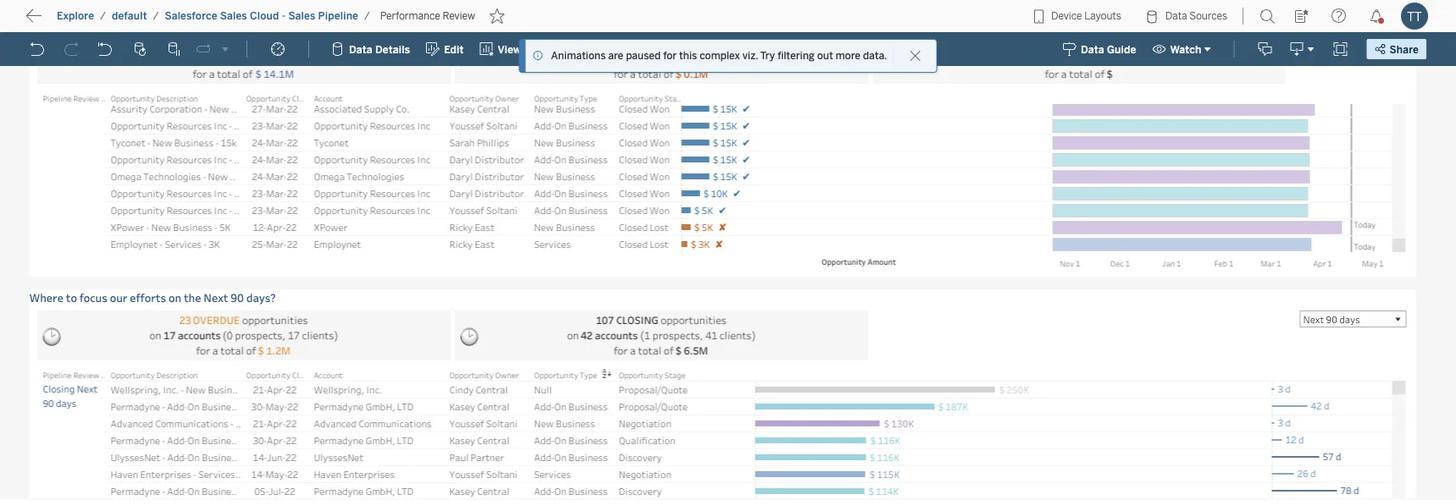 Task type: locate. For each thing, give the bounding box(es) containing it.
1 horizontal spatial /
[[153, 10, 159, 22]]

/ right pipeline
[[364, 10, 370, 22]]

/
[[100, 10, 106, 22], [153, 10, 159, 22], [364, 10, 370, 22]]

2 sales from the left
[[288, 10, 316, 22]]

skip to content link
[[41, 10, 173, 32]]

to
[[76, 13, 90, 29]]

explore
[[57, 10, 94, 22]]

1 horizontal spatial sales
[[288, 10, 316, 22]]

performance review element
[[375, 10, 480, 22]]

2 / from the left
[[153, 10, 159, 22]]

skip to content
[[44, 13, 146, 29]]

sales left cloud
[[220, 10, 247, 22]]

0 horizontal spatial sales
[[220, 10, 247, 22]]

3 / from the left
[[364, 10, 370, 22]]

salesforce
[[165, 10, 217, 22]]

-
[[282, 10, 286, 22]]

sales right -
[[288, 10, 316, 22]]

0 horizontal spatial /
[[100, 10, 106, 22]]

/ right default
[[153, 10, 159, 22]]

review
[[443, 10, 475, 22]]

/ right to
[[100, 10, 106, 22]]

pipeline
[[318, 10, 358, 22]]

salesforce sales cloud - sales pipeline link
[[164, 9, 359, 23]]

1 sales from the left
[[220, 10, 247, 22]]

explore / default / salesforce sales cloud - sales pipeline /
[[57, 10, 370, 22]]

sales
[[220, 10, 247, 22], [288, 10, 316, 22]]

2 horizontal spatial /
[[364, 10, 370, 22]]



Task type: describe. For each thing, give the bounding box(es) containing it.
content
[[93, 13, 146, 29]]

1 / from the left
[[100, 10, 106, 22]]

performance review
[[380, 10, 475, 22]]

default link
[[111, 9, 148, 23]]

default
[[112, 10, 147, 22]]

cloud
[[250, 10, 279, 22]]

skip
[[44, 13, 73, 29]]

performance
[[380, 10, 441, 22]]

explore link
[[56, 9, 95, 23]]



Task type: vqa. For each thing, say whether or not it's contained in the screenshot.
Skip to Content link
yes



